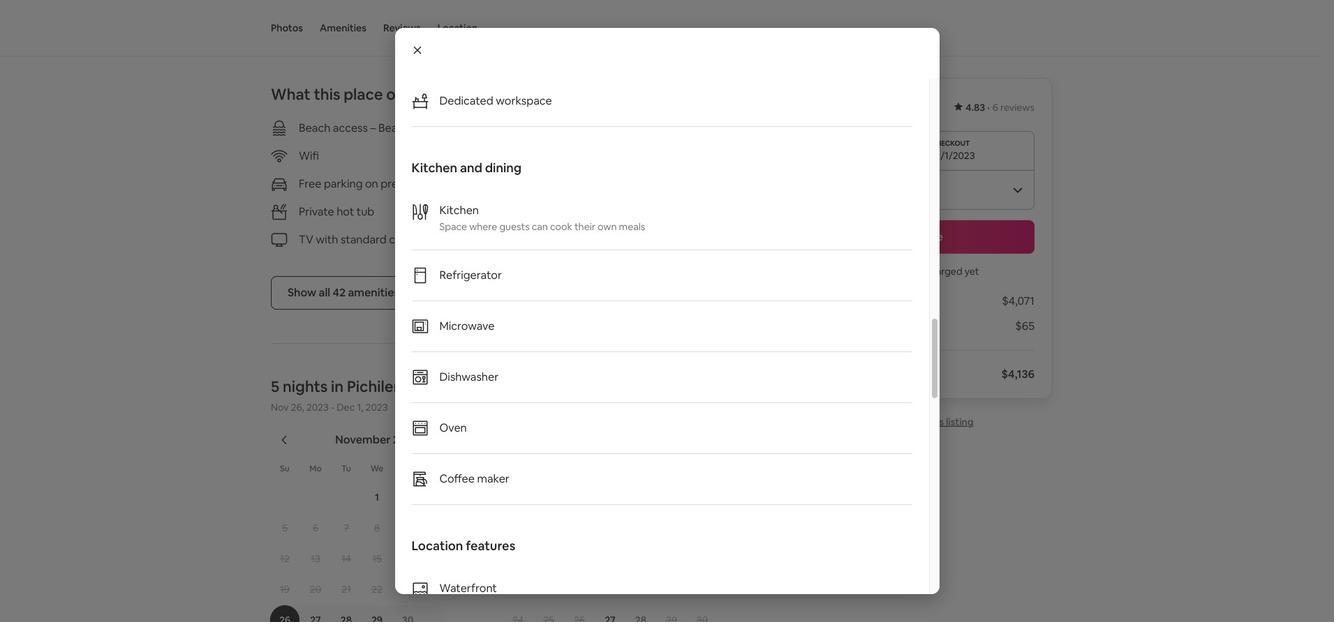 Task type: describe. For each thing, give the bounding box(es) containing it.
dedicated
[[440, 94, 494, 108]]

all
[[319, 286, 330, 300]]

location for location features
[[412, 538, 463, 555]]

reviews
[[383, 22, 421, 34]]

november 2023
[[335, 433, 419, 448]]

private
[[299, 205, 334, 219]]

$814 x 5 nights button
[[810, 294, 885, 309]]

0 vertical spatial 6
[[993, 101, 999, 114]]

2 1 button from the left
[[656, 483, 687, 513]]

1 2 button from the left
[[392, 483, 423, 513]]

dedicated workspace
[[440, 94, 552, 108]]

report
[[893, 416, 925, 429]]

place
[[344, 85, 383, 104]]

cook
[[550, 221, 573, 233]]

cable
[[389, 233, 417, 247]]

location for location
[[438, 22, 478, 34]]

and
[[460, 160, 483, 176]]

–
[[370, 121, 376, 136]]

their
[[575, 221, 596, 233]]

5 nights in pichilemu nov 26, 2023 - dec 1, 2023
[[271, 377, 417, 414]]

19 for 1st 19 button from left
[[280, 584, 290, 597]]

7
[[344, 523, 349, 535]]

reviews button
[[383, 0, 421, 56]]

with
[[316, 233, 338, 247]]

2 19 button from the left
[[564, 576, 595, 605]]

x
[[837, 294, 842, 309]]

kitchen for kitchen and dining
[[412, 160, 458, 176]]

9, saturday, december 2023. unavailable button
[[688, 514, 717, 543]]

in
[[331, 377, 344, 397]]

mo
[[310, 464, 322, 475]]

17
[[513, 584, 523, 597]]

2 20 from the left
[[605, 584, 616, 597]]

we
[[371, 464, 384, 475]]

sa
[[465, 464, 474, 475]]

waterfront
[[440, 582, 497, 596]]

0 vertical spatial nights
[[853, 294, 885, 309]]

8, friday, december 2023. this day is only available for checkout. button
[[657, 514, 686, 543]]

1 20 button from the left
[[300, 576, 331, 605]]

location button
[[438, 0, 478, 56]]

standard
[[341, 233, 387, 247]]

amenities button
[[320, 0, 367, 56]]

24
[[433, 584, 444, 597]]

free parking on premises
[[299, 177, 427, 191]]

$4,071
[[1002, 294, 1035, 309]]

1 for 1st 1 button from the left
[[375, 492, 379, 504]]

5, tuesday, december 2023. available. there is a 2 night minimum stay requirement. select as check-in date. button
[[565, 514, 594, 543]]

photos button
[[271, 0, 303, 56]]

dec
[[337, 402, 355, 414]]

fr
[[435, 464, 442, 475]]

·
[[988, 101, 990, 114]]

tub
[[357, 205, 375, 219]]

private hot tub
[[299, 205, 375, 219]]

nov
[[271, 402, 289, 414]]

12/1/2023
[[931, 149, 975, 162]]

1 21 from the left
[[342, 584, 351, 597]]

kitchen space where guests can cook their own meals
[[440, 203, 645, 233]]

5 for 5 nights in pichilemu nov 26, 2023 - dec 1, 2023
[[271, 377, 280, 397]]

1 22 button from the left
[[362, 576, 392, 605]]

kitchen for kitchen space where guests can cook their own meals
[[440, 203, 479, 218]]

amenities
[[348, 286, 400, 300]]

1 21 button from the left
[[331, 576, 362, 605]]

22 for 2nd the '22' button from the left
[[666, 584, 677, 597]]

1 for second 1 button from left
[[670, 492, 674, 504]]

25
[[464, 584, 475, 597]]

listing
[[946, 416, 974, 429]]

2 23 from the left
[[697, 584, 708, 597]]

2 for 1st 2 "button" from right
[[700, 492, 705, 504]]

offers
[[386, 85, 429, 104]]

7, thursday, december 2023. available, but has no eligible checkout date, due to the 2 night stay requirement. button
[[626, 514, 656, 543]]

24 button
[[423, 576, 454, 605]]

4, monday, december 2023. available. there is a 2 night minimum stay requirement. select as check-in date. button
[[534, 514, 564, 543]]

18
[[544, 584, 554, 597]]

wifi
[[299, 149, 319, 164]]

hot
[[337, 205, 354, 219]]

8 button
[[362, 514, 392, 543]]

kitchen for kitchen
[[533, 121, 572, 136]]

15
[[372, 553, 382, 566]]

won't
[[884, 265, 909, 278]]

12
[[280, 553, 290, 566]]

show all 42 amenities button
[[271, 277, 416, 310]]

oven
[[440, 421, 467, 436]]

2 for second 2 "button" from the right
[[405, 492, 411, 504]]

$814
[[810, 294, 834, 309]]

7 button
[[331, 514, 362, 543]]

location features
[[412, 538, 516, 555]]

12/1/2023 button
[[810, 131, 1035, 170]]

12, tuesday, december 2023. unavailable button
[[565, 545, 594, 574]]

4 button
[[454, 483, 485, 513]]

premises
[[381, 177, 427, 191]]

4.83 · 6 reviews
[[966, 101, 1035, 114]]

meals
[[619, 221, 645, 233]]

parking
[[324, 177, 363, 191]]

washer
[[533, 233, 572, 247]]

what this place offers dialog
[[395, 0, 940, 623]]

$65
[[1016, 319, 1035, 334]]

tv with standard cable
[[299, 233, 417, 247]]

-
[[331, 402, 335, 414]]



Task type: vqa. For each thing, say whether or not it's contained in the screenshot.
the left 5
yes



Task type: locate. For each thing, give the bounding box(es) containing it.
14, thursday, december 2023. unavailable button
[[626, 545, 656, 574]]

22 down 15, friday, december 2023. unavailable button
[[666, 584, 677, 597]]

kitchen and dining
[[412, 160, 522, 176]]

0 horizontal spatial nights
[[283, 377, 328, 397]]

show all 42 amenities
[[288, 286, 400, 300]]

0 horizontal spatial 19
[[280, 584, 290, 597]]

2 19 from the left
[[575, 584, 585, 597]]

13
[[311, 553, 320, 566]]

be
[[911, 265, 923, 278]]

dishwasher
[[440, 370, 499, 385]]

nights right "x"
[[853, 294, 885, 309]]

1 horizontal spatial 23
[[697, 584, 708, 597]]

free
[[299, 177, 322, 191]]

1
[[375, 492, 379, 504], [670, 492, 674, 504]]

5 right "x"
[[845, 294, 851, 309]]

location inside the what this place offers dialog
[[412, 538, 463, 555]]

2 2 button from the left
[[687, 483, 718, 513]]

1 23 from the left
[[402, 584, 413, 597]]

0 horizontal spatial 2
[[405, 492, 411, 504]]

location
[[438, 22, 478, 34], [412, 538, 463, 555]]

this for what
[[314, 85, 340, 104]]

5
[[845, 294, 851, 309], [271, 377, 280, 397], [282, 523, 288, 535]]

1 horizontal spatial 21 button
[[626, 576, 656, 605]]

2
[[405, 492, 411, 504], [700, 492, 705, 504]]

1 1 from the left
[[375, 492, 379, 504]]

tv
[[299, 233, 314, 247]]

13, wednesday, december 2023. unavailable button
[[596, 545, 625, 574]]

19 button down 12 button
[[270, 576, 300, 605]]

1 horizontal spatial 2
[[700, 492, 705, 504]]

2 21 button from the left
[[626, 576, 656, 605]]

2023 left -
[[307, 402, 329, 414]]

15, friday, december 2023. unavailable button
[[657, 545, 686, 574]]

2023 right 1,
[[366, 402, 388, 414]]

19 button down 12, tuesday, december 2023. unavailable button
[[564, 576, 595, 605]]

21
[[342, 584, 351, 597], [636, 584, 646, 597]]

0 horizontal spatial 2 button
[[392, 483, 423, 513]]

25 button
[[454, 576, 485, 605]]

5 up nov
[[271, 377, 280, 397]]

21 down 14
[[342, 584, 351, 597]]

workspace
[[496, 94, 552, 108]]

0 horizontal spatial 1
[[375, 492, 379, 504]]

beachfront
[[378, 121, 436, 136]]

this
[[314, 85, 340, 104], [927, 416, 944, 429]]

2 button up '9, saturday, december 2023. unavailable' button
[[687, 483, 718, 513]]

2 21 from the left
[[636, 584, 646, 597]]

21 button down 14, thursday, december 2023. unavailable button
[[626, 576, 656, 605]]

1 horizontal spatial 2 button
[[687, 483, 718, 513]]

pichilemu
[[347, 377, 417, 397]]

23 button
[[392, 576, 423, 605], [687, 576, 718, 605]]

1 horizontal spatial 6
[[993, 101, 999, 114]]

charged
[[925, 265, 963, 278]]

1 up 8, friday, december 2023. this day is only available for checkout. button
[[670, 492, 674, 504]]

yet
[[965, 265, 979, 278]]

1 horizontal spatial this
[[927, 416, 944, 429]]

2023 right 'november'
[[393, 433, 419, 448]]

1 horizontal spatial nights
[[853, 294, 885, 309]]

nights up 26,
[[283, 377, 328, 397]]

1 19 from the left
[[280, 584, 290, 597]]

on
[[365, 177, 378, 191]]

space
[[440, 221, 467, 233]]

1 vertical spatial nights
[[283, 377, 328, 397]]

amenities
[[320, 22, 367, 34]]

0 horizontal spatial 20 button
[[300, 576, 331, 605]]

5 inside button
[[282, 523, 288, 535]]

0 horizontal spatial 21 button
[[331, 576, 362, 605]]

22 button down 15 button
[[362, 576, 392, 605]]

12 button
[[270, 545, 300, 574]]

5 for 5
[[282, 523, 288, 535]]

6 right 5 button
[[313, 523, 319, 535]]

0 horizontal spatial 22
[[372, 584, 383, 597]]

6, wednesday, december 2023. available. there is a 2 night minimum stay requirement. select as check-in date. button
[[596, 514, 625, 543]]

23 left the 24
[[402, 584, 413, 597]]

23 button left the 24
[[392, 576, 423, 605]]

2 vertical spatial 5
[[282, 523, 288, 535]]

0 horizontal spatial 23 button
[[392, 576, 423, 605]]

dining
[[485, 160, 522, 176]]

location up the 24
[[412, 538, 463, 555]]

0 horizontal spatial 20
[[310, 584, 321, 597]]

this up the beach
[[314, 85, 340, 104]]

2 22 button from the left
[[656, 576, 687, 605]]

2 23 button from the left
[[687, 576, 718, 605]]

1,
[[357, 402, 363, 414]]

2 left 3
[[405, 492, 411, 504]]

kitchen
[[533, 121, 572, 136], [412, 160, 458, 176], [440, 203, 479, 218]]

6 inside button
[[313, 523, 319, 535]]

guests
[[500, 221, 530, 233]]

1 vertical spatial this
[[927, 416, 944, 429]]

1 2 from the left
[[405, 492, 411, 504]]

4.83
[[966, 101, 986, 114]]

features
[[466, 538, 516, 555]]

22 button down 15, friday, december 2023. unavailable button
[[656, 576, 687, 605]]

pets allowed
[[533, 205, 597, 219]]

1 19 button from the left
[[270, 576, 300, 605]]

1 horizontal spatial 20 button
[[595, 576, 626, 605]]

0 horizontal spatial 21
[[342, 584, 351, 597]]

8
[[374, 523, 380, 535]]

20 down 13, wednesday, december 2023. unavailable button
[[605, 584, 616, 597]]

2 1 from the left
[[670, 492, 674, 504]]

23 down 16, saturday, december 2023. unavailable button
[[697, 584, 708, 597]]

16, saturday, december 2023. unavailable button
[[688, 545, 717, 574]]

reserve
[[901, 230, 943, 244]]

2023 inside the calendar application
[[393, 433, 419, 448]]

reserve button
[[810, 221, 1035, 254]]

access
[[333, 121, 368, 136]]

refrigerator
[[440, 268, 502, 283]]

1 horizontal spatial 21
[[636, 584, 646, 597]]

0 horizontal spatial 19 button
[[270, 576, 300, 605]]

0 horizontal spatial this
[[314, 85, 340, 104]]

18 button
[[534, 576, 564, 605]]

0 horizontal spatial 1 button
[[362, 483, 392, 513]]

show
[[288, 286, 317, 300]]

3
[[436, 492, 441, 504]]

1 horizontal spatial 19
[[575, 584, 585, 597]]

6 button
[[300, 514, 331, 543]]

coffee
[[440, 472, 475, 487]]

report this listing
[[893, 416, 974, 429]]

0 vertical spatial this
[[314, 85, 340, 104]]

1 vertical spatial kitchen
[[412, 160, 458, 176]]

19 button
[[270, 576, 300, 605], [564, 576, 595, 605]]

you
[[865, 265, 882, 278]]

1 horizontal spatial 5
[[282, 523, 288, 535]]

1 vertical spatial 5
[[271, 377, 280, 397]]

21 button
[[331, 576, 362, 605], [626, 576, 656, 605]]

2 horizontal spatial 5
[[845, 294, 851, 309]]

$814 x 5 nights
[[810, 294, 885, 309]]

what this place offers
[[271, 85, 429, 104]]

20 button
[[300, 576, 331, 605], [595, 576, 626, 605]]

0 horizontal spatial 6
[[313, 523, 319, 535]]

0 horizontal spatial 5
[[271, 377, 280, 397]]

you won't be charged yet
[[865, 265, 979, 278]]

calendar application
[[254, 418, 1196, 623]]

21 down 14, thursday, december 2023. unavailable button
[[636, 584, 646, 597]]

nights inside 5 nights in pichilemu nov 26, 2023 - dec 1, 2023
[[283, 377, 328, 397]]

19 right 18 button
[[575, 584, 585, 597]]

0 vertical spatial 5
[[845, 294, 851, 309]]

reviews
[[1001, 101, 1035, 114]]

20 button down 13, wednesday, december 2023. unavailable button
[[595, 576, 626, 605]]

42
[[333, 286, 346, 300]]

20 button down 13 button
[[300, 576, 331, 605]]

2 2 from the left
[[700, 492, 705, 504]]

kitchen inside kitchen space where guests can cook their own meals
[[440, 203, 479, 218]]

0 vertical spatial kitchen
[[533, 121, 572, 136]]

1 horizontal spatial 19 button
[[564, 576, 595, 605]]

0 horizontal spatial 22 button
[[362, 576, 392, 605]]

1 22 from the left
[[372, 584, 383, 597]]

own
[[598, 221, 617, 233]]

1 23 button from the left
[[392, 576, 423, 605]]

su
[[280, 464, 290, 475]]

1 horizontal spatial 2023
[[366, 402, 388, 414]]

this left the listing
[[927, 416, 944, 429]]

1 20 from the left
[[310, 584, 321, 597]]

pets
[[533, 205, 555, 219]]

19 down 12
[[280, 584, 290, 597]]

1 horizontal spatial 23 button
[[687, 576, 718, 605]]

3 button
[[423, 483, 454, 513]]

2 button left 3
[[392, 483, 423, 513]]

kitchen up space
[[440, 203, 479, 218]]

2 22 from the left
[[666, 584, 677, 597]]

23 button down 16, saturday, december 2023. unavailable button
[[687, 576, 718, 605]]

5 button
[[270, 514, 300, 543]]

0 horizontal spatial 23
[[402, 584, 413, 597]]

1 vertical spatial 6
[[313, 523, 319, 535]]

1 button down we
[[362, 483, 392, 513]]

20 down 13
[[310, 584, 321, 597]]

microwave
[[440, 319, 495, 334]]

1 horizontal spatial 1
[[670, 492, 674, 504]]

1 button up 8, friday, december 2023. this day is only available for checkout. button
[[656, 483, 687, 513]]

$4,136
[[1002, 367, 1035, 382]]

1 horizontal spatial 1 button
[[656, 483, 687, 513]]

5 inside 5 nights in pichilemu nov 26, 2023 - dec 1, 2023
[[271, 377, 280, 397]]

1 horizontal spatial 22
[[666, 584, 677, 597]]

14
[[342, 553, 351, 566]]

this for report
[[927, 416, 944, 429]]

1 vertical spatial location
[[412, 538, 463, 555]]

1 1 button from the left
[[362, 483, 392, 513]]

1 horizontal spatial 22 button
[[656, 576, 687, 605]]

17 button
[[503, 576, 534, 605]]

22 for 2nd the '22' button from the right
[[372, 584, 383, 597]]

0 vertical spatial location
[[438, 22, 478, 34]]

1 down we
[[375, 492, 379, 504]]

kitchen down workspace
[[533, 121, 572, 136]]

22 down 15
[[372, 584, 383, 597]]

2 20 button from the left
[[595, 576, 626, 605]]

tu
[[342, 464, 351, 475]]

where
[[469, 221, 497, 233]]

nights
[[853, 294, 885, 309], [283, 377, 328, 397]]

1 horizontal spatial 20
[[605, 584, 616, 597]]

6 right ·
[[993, 101, 999, 114]]

2 up '9, saturday, december 2023. unavailable' button
[[700, 492, 705, 504]]

20
[[310, 584, 321, 597], [605, 584, 616, 597]]

15 button
[[362, 545, 392, 574]]

5 up 12
[[282, 523, 288, 535]]

beach
[[299, 121, 331, 136]]

21 button down 14
[[331, 576, 362, 605]]

19 for 1st 19 button from the right
[[575, 584, 585, 597]]

0 horizontal spatial 2023
[[307, 402, 329, 414]]

4
[[466, 492, 472, 504]]

26,
[[291, 402, 304, 414]]

11, monday, december 2023. unavailable button
[[534, 545, 564, 574]]

location right reviews
[[438, 22, 478, 34]]

2 vertical spatial kitchen
[[440, 203, 479, 218]]

kitchen up premises
[[412, 160, 458, 176]]

2 horizontal spatial 2023
[[393, 433, 419, 448]]

allowed
[[557, 205, 597, 219]]



